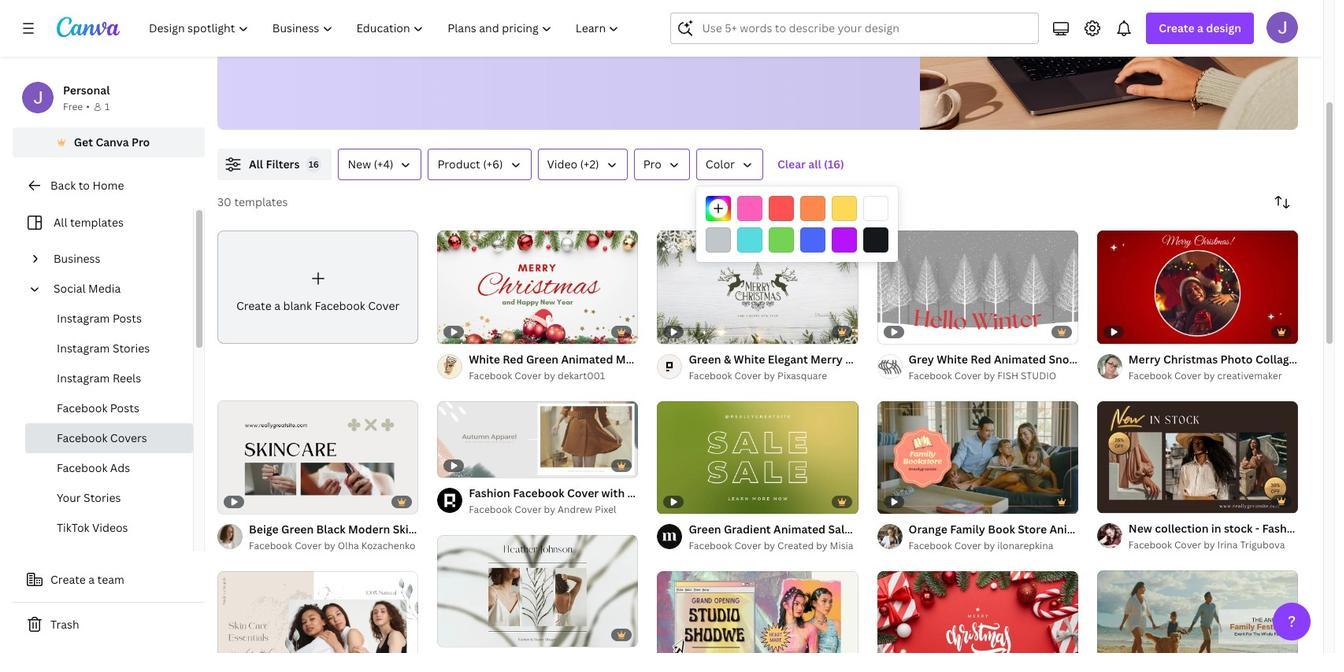 Task type: describe. For each thing, give the bounding box(es) containing it.
olha
[[338, 539, 359, 553]]

tiktok videos link
[[25, 514, 193, 544]]

1 your from the left
[[354, 8, 382, 25]]

collage
[[1256, 352, 1296, 367]]

posts for facebook posts
[[110, 401, 139, 416]]

ads
[[110, 461, 130, 476]]

add a new color image
[[706, 196, 731, 221]]

facebook covers
[[57, 431, 147, 446]]

merry christmas photo collage (facebo facebook cover by creativemaker
[[1129, 352, 1335, 382]]

family
[[950, 522, 985, 537]]

facebook cover by olha kozachenko
[[249, 539, 416, 553]]

create for create a blank facebook cover
[[236, 298, 272, 313]]

modern
[[676, 486, 718, 501]]

instagram posts
[[57, 311, 142, 326]]

ilonarepkina
[[998, 540, 1054, 553]]

facebook cover by pixasquare
[[689, 369, 827, 382]]

(16)
[[824, 157, 844, 172]]

animated inside green gradient animated sale facebook cover facebook cover by created by misia
[[774, 522, 826, 537]]

paint
[[721, 486, 749, 501]]

shapes
[[751, 486, 790, 501]]

2 your from the left
[[708, 8, 735, 25]]

16 filter options selected element
[[306, 157, 322, 173]]

a for team
[[88, 573, 95, 588]]

by inside facebook cover by olha kozachenko link
[[324, 539, 335, 553]]

ready-
[[376, 28, 415, 46]]

merry
[[1129, 352, 1161, 367]]

product (+6) button
[[428, 149, 531, 180]]

favorite
[[385, 8, 433, 25]]

red
[[971, 352, 991, 367]]

all for all filters
[[249, 157, 263, 172]]

your stories
[[57, 491, 121, 506]]

social media link
[[47, 274, 184, 304]]

clear
[[777, 157, 806, 172]]

with inside create collages of your favorite snapshots and feature it front and center on your facebook profile with ready-made cover templates you can personalize and post online.
[[347, 28, 373, 46]]

profile
[[304, 28, 343, 46]]

animated inside grey white red animated snow hello winter facebook cover facebook cover by fish studio
[[994, 352, 1046, 367]]

product
[[438, 157, 480, 172]]

facebook posts link
[[25, 394, 193, 424]]

to
[[78, 178, 90, 193]]

team
[[97, 573, 124, 588]]

hello
[[1081, 352, 1109, 367]]

by inside facebook cover by pixasquare link
[[764, 369, 775, 382]]

30
[[217, 195, 232, 210]]

instagram reels
[[57, 371, 141, 386]]

(+6)
[[483, 157, 503, 172]]

facebook cover by dekart001
[[469, 369, 605, 382]]

trigubova
[[1240, 539, 1285, 553]]

#4a66fb image
[[800, 228, 826, 253]]

instagram stories link
[[25, 334, 193, 364]]

create a design button
[[1146, 13, 1254, 44]]

create a team
[[50, 573, 124, 588]]

0 horizontal spatial and
[[502, 8, 524, 25]]

templates for all templates
[[70, 215, 124, 230]]

reels
[[113, 371, 141, 386]]

all templates
[[54, 215, 124, 230]]

design
[[1206, 20, 1242, 35]]

(+4)
[[374, 157, 393, 172]]

get canva pro
[[74, 135, 150, 150]]

#15181b image
[[863, 228, 889, 253]]

stories for your stories
[[84, 491, 121, 506]]

book
[[988, 522, 1015, 537]]

fish
[[998, 369, 1019, 382]]

#fd5152 image
[[769, 196, 794, 221]]

templates for 30 templates
[[234, 195, 288, 210]]

instagram posts link
[[25, 304, 193, 334]]

all for all templates
[[54, 215, 67, 230]]

back
[[50, 178, 76, 193]]

animated inside orange family book store animated facebook cover facebook cover by ilonarepkina
[[1050, 522, 1102, 537]]

#ffffff image
[[863, 196, 889, 221]]

instagram for instagram posts
[[57, 311, 110, 326]]

green gradient animated sale facebook cover facebook cover by created by misia
[[689, 522, 940, 553]]

video (+2)
[[547, 157, 599, 172]]

all filters
[[249, 157, 300, 172]]

grey white red animated snow hello winter facebook cover link
[[909, 351, 1236, 368]]

facebook cover by created by misia link
[[689, 539, 858, 555]]

create a team button
[[13, 565, 205, 596]]

cover inside create a blank facebook cover element
[[368, 298, 400, 313]]

by down green gradient animated sale facebook cover link on the right of the page
[[816, 540, 828, 553]]

tiktok videos
[[57, 521, 128, 536]]

color
[[706, 157, 735, 172]]

by inside fashion facebook cover with abstract modern paint shapes facebook cover by andrew pixel
[[544, 503, 555, 516]]

fashion facebook cover with abstract modern paint shapes facebook cover by andrew pixel
[[469, 486, 790, 516]]

clear all (16) button
[[770, 149, 852, 180]]

new collection in stock - fashion shop promotion facebook cover image
[[1097, 401, 1298, 514]]

social
[[54, 281, 86, 296]]

1 horizontal spatial pro
[[643, 157, 662, 172]]

video
[[547, 157, 578, 172]]

facebook cover by fish studio link
[[909, 368, 1078, 384]]

create a blank facebook cover link
[[217, 231, 418, 344]]

facebook cover by dekart001 link
[[469, 368, 638, 384]]

on
[[689, 8, 704, 25]]

by inside orange family book store animated facebook cover facebook cover by ilonarepkina
[[984, 540, 995, 553]]

minimalist and elegant facebook cover video image
[[437, 535, 638, 648]]

new (+4) button
[[338, 149, 422, 180]]

pixasquare
[[778, 369, 827, 382]]

christmas
[[1164, 352, 1218, 367]]

with inside fashion facebook cover with abstract modern paint shapes facebook cover by andrew pixel
[[602, 486, 625, 501]]

facebook cover by creativemaker link
[[1129, 368, 1298, 384]]

cover inside facebook cover by olha kozachenko link
[[295, 539, 322, 553]]

a for design
[[1197, 20, 1204, 35]]

30 templates
[[217, 195, 288, 210]]

white
[[937, 352, 968, 367]]

of
[[339, 8, 351, 25]]

#fd5152 image
[[769, 196, 794, 221]]

facebook cover by irina trigubova link
[[1129, 538, 1298, 554]]

media
[[88, 281, 121, 296]]

(+2)
[[580, 157, 599, 172]]

facebook cover by ilonarepkina link
[[909, 539, 1078, 555]]

it
[[575, 8, 583, 25]]

created
[[778, 540, 814, 553]]

top level navigation element
[[139, 13, 633, 44]]

grey white red animated snow hello winter facebook cover facebook cover by fish studio
[[909, 352, 1236, 382]]

cover inside merry christmas photo collage (facebo facebook cover by creativemaker
[[1174, 369, 1202, 382]]

create for create collages of your favorite snapshots and feature it front and center on your facebook profile with ready-made cover templates you can personalize and post online.
[[243, 8, 283, 25]]

#4a66fb image
[[800, 228, 826, 253]]



Task type: vqa. For each thing, say whether or not it's contained in the screenshot.
'All Filters'
yes



Task type: locate. For each thing, give the bounding box(es) containing it.
facebook
[[243, 28, 301, 46], [315, 298, 365, 313], [1150, 352, 1202, 367], [469, 369, 512, 382], [689, 369, 732, 382], [909, 369, 952, 382], [1129, 369, 1172, 382], [57, 401, 107, 416], [57, 431, 107, 446], [57, 461, 107, 476], [513, 486, 564, 501], [469, 503, 512, 516], [854, 522, 905, 537], [1104, 522, 1156, 537], [1129, 539, 1172, 553], [249, 539, 292, 553], [689, 540, 732, 553], [909, 540, 952, 553]]

a left the design
[[1197, 20, 1204, 35]]

1 vertical spatial pro
[[643, 157, 662, 172]]

1 horizontal spatial your
[[708, 8, 735, 25]]

studio
[[1021, 369, 1057, 382]]

pro button
[[634, 149, 690, 180]]

all down back
[[54, 215, 67, 230]]

facebook cover by irina trigubova
[[1129, 539, 1285, 553]]

stories
[[113, 341, 150, 356], [84, 491, 121, 506]]

0 horizontal spatial with
[[347, 28, 373, 46]]

0 horizontal spatial your
[[354, 8, 382, 25]]

your stories link
[[25, 484, 193, 514]]

and left feature
[[502, 8, 524, 25]]

templates inside "link"
[[70, 215, 124, 230]]

back to home link
[[13, 170, 205, 202]]

stories up reels
[[113, 341, 150, 356]]

templates inside create collages of your favorite snapshots and feature it front and center on your facebook profile with ready-made cover templates you can personalize and post online.
[[489, 28, 551, 46]]

animated up fish at the bottom of the page
[[994, 352, 1046, 367]]

create a blank facebook cover element
[[217, 231, 418, 344]]

0 vertical spatial templates
[[489, 28, 551, 46]]

a inside button
[[88, 573, 95, 588]]

collages
[[286, 8, 336, 25]]

cover
[[452, 28, 486, 46]]

2 horizontal spatial templates
[[489, 28, 551, 46]]

2 vertical spatial a
[[88, 573, 95, 588]]

canva
[[96, 135, 129, 150]]

by left andrew
[[544, 503, 555, 516]]

posts for instagram posts
[[113, 311, 142, 326]]

by left created
[[764, 540, 775, 553]]

#c1c6cb image
[[706, 228, 731, 253], [706, 228, 731, 253]]

16
[[309, 158, 319, 170]]

#fed958 image
[[832, 196, 857, 221], [832, 196, 857, 221]]

all inside "link"
[[54, 215, 67, 230]]

a left blank
[[274, 298, 280, 313]]

2 instagram from the top
[[57, 341, 110, 356]]

color button
[[696, 149, 763, 180]]

a for blank
[[274, 298, 280, 313]]

by left irina
[[1204, 539, 1215, 553]]

a left team
[[88, 573, 95, 588]]

0 vertical spatial instagram
[[57, 311, 110, 326]]

instagram for instagram stories
[[57, 341, 110, 356]]

create left blank
[[236, 298, 272, 313]]

2 vertical spatial instagram
[[57, 371, 110, 386]]

0 horizontal spatial animated
[[774, 522, 826, 537]]

1 vertical spatial all
[[54, 215, 67, 230]]

create inside create collages of your favorite snapshots and feature it front and center on your facebook profile with ready-made cover templates you can personalize and post online.
[[243, 8, 283, 25]]

irina
[[1218, 539, 1238, 553]]

0 vertical spatial stories
[[113, 341, 150, 356]]

2 horizontal spatial a
[[1197, 20, 1204, 35]]

instagram reels link
[[25, 364, 193, 394]]

sale
[[828, 522, 851, 537]]

free
[[63, 100, 83, 113]]

create left the design
[[1159, 20, 1195, 35]]

all templates link
[[22, 208, 184, 238]]

create for create a design
[[1159, 20, 1195, 35]]

animated
[[994, 352, 1046, 367], [774, 522, 826, 537], [1050, 522, 1102, 537]]

by inside merry christmas photo collage (facebo facebook cover by creativemaker
[[1204, 369, 1215, 382]]

(facebo
[[1298, 352, 1335, 367]]

your up post
[[708, 8, 735, 25]]

create for create a team
[[50, 573, 86, 588]]

0 vertical spatial with
[[347, 28, 373, 46]]

post
[[703, 28, 730, 46]]

#fe884c image
[[800, 196, 826, 221]]

jacob simon image
[[1267, 12, 1298, 43]]

by down book
[[984, 540, 995, 553]]

home
[[92, 178, 124, 193]]

1 horizontal spatial and
[[620, 8, 643, 25]]

get
[[74, 135, 93, 150]]

1 vertical spatial templates
[[234, 195, 288, 210]]

orange family book store animated facebook cover link
[[909, 522, 1190, 539]]

pro
[[132, 135, 150, 150], [643, 157, 662, 172]]

•
[[86, 100, 90, 113]]

center
[[646, 8, 686, 25]]

stories down facebook ads link
[[84, 491, 121, 506]]

None search field
[[671, 13, 1039, 44]]

can
[[579, 28, 601, 46]]

grey
[[909, 352, 934, 367]]

social media
[[54, 281, 121, 296]]

and up personalize
[[620, 8, 643, 25]]

0 vertical spatial pro
[[132, 135, 150, 150]]

a inside dropdown button
[[1197, 20, 1204, 35]]

by left pixasquare on the right of page
[[764, 369, 775, 382]]

1 vertical spatial with
[[602, 486, 625, 501]]

front
[[586, 8, 617, 25]]

templates right 30
[[234, 195, 288, 210]]

dekart001
[[558, 369, 605, 382]]

create inside dropdown button
[[1159, 20, 1195, 35]]

#55dbe0 image
[[737, 228, 763, 253], [737, 228, 763, 253]]

cover inside facebook cover by pixasquare link
[[735, 369, 762, 382]]

all left filters
[[249, 157, 263, 172]]

1
[[105, 100, 110, 113]]

creativemaker
[[1218, 369, 1282, 382]]

1 vertical spatial instagram
[[57, 341, 110, 356]]

2 horizontal spatial and
[[677, 28, 700, 46]]

stories for instagram stories
[[113, 341, 150, 356]]

facebook inside merry christmas photo collage (facebo facebook cover by creativemaker
[[1129, 369, 1172, 382]]

#fe884c image
[[800, 196, 826, 221]]

by left fish at the bottom of the page
[[984, 369, 995, 382]]

facebook ads
[[57, 461, 130, 476]]

your
[[354, 8, 382, 25], [708, 8, 735, 25]]

1 vertical spatial a
[[274, 298, 280, 313]]

create collages of your favorite snapshots and feature it front and center on your facebook profile with ready-made cover templates you can personalize and post online.
[[243, 8, 774, 46]]

a
[[1197, 20, 1204, 35], [274, 298, 280, 313], [88, 573, 95, 588]]

pink & purple pop retro fashion opening facebook cover image
[[657, 572, 858, 654]]

photo
[[1221, 352, 1253, 367]]

by
[[544, 369, 555, 382], [764, 369, 775, 382], [984, 369, 995, 382], [1204, 369, 1215, 382], [544, 503, 555, 516], [1204, 539, 1215, 553], [324, 539, 335, 553], [764, 540, 775, 553], [816, 540, 828, 553], [984, 540, 995, 553]]

product (+6)
[[438, 157, 503, 172]]

pro right canva
[[132, 135, 150, 150]]

0 vertical spatial all
[[249, 157, 263, 172]]

made
[[415, 28, 449, 46]]

templates down "back to home"
[[70, 215, 124, 230]]

filters
[[266, 157, 300, 172]]

instagram down social media
[[57, 311, 110, 326]]

instagram stories
[[57, 341, 150, 356]]

0 vertical spatial a
[[1197, 20, 1204, 35]]

create left "collages"
[[243, 8, 283, 25]]

fashion facebook cover with abstract modern paint shapes link
[[469, 485, 790, 502]]

animated up created
[[774, 522, 826, 537]]

facebook posts
[[57, 401, 139, 416]]

fashion
[[469, 486, 510, 501]]

merry christmas photo collage (facebo link
[[1129, 351, 1335, 368]]

1 vertical spatial posts
[[110, 401, 139, 416]]

#74d353 image
[[769, 228, 794, 253], [769, 228, 794, 253]]

#fd5ebb image
[[737, 196, 763, 221]]

add a new color image
[[706, 196, 731, 221]]

1 horizontal spatial with
[[602, 486, 625, 501]]

with down of
[[347, 28, 373, 46]]

0 horizontal spatial all
[[54, 215, 67, 230]]

1 horizontal spatial all
[[249, 157, 263, 172]]

1 horizontal spatial animated
[[994, 352, 1046, 367]]

covers
[[110, 431, 147, 446]]

2 horizontal spatial animated
[[1050, 522, 1102, 537]]

cover inside the 'facebook cover by irina trigubova' link
[[1174, 539, 1202, 553]]

create a design
[[1159, 20, 1242, 35]]

templates down feature
[[489, 28, 551, 46]]

Search search field
[[702, 13, 1029, 43]]

#b612fb image
[[832, 228, 857, 253], [832, 228, 857, 253]]

Sort by button
[[1267, 187, 1298, 218]]

store
[[1018, 522, 1047, 537]]

free •
[[63, 100, 90, 113]]

kozachenko
[[361, 539, 416, 553]]

by inside "facebook cover by dekart001" link
[[544, 369, 555, 382]]

orange family book store animated facebook cover facebook cover by ilonarepkina
[[909, 522, 1190, 553]]

#15181b image
[[863, 228, 889, 253]]

0 horizontal spatial a
[[88, 573, 95, 588]]

your right of
[[354, 8, 382, 25]]

posts
[[113, 311, 142, 326], [110, 401, 139, 416]]

1 vertical spatial stories
[[84, 491, 121, 506]]

create
[[243, 8, 283, 25], [1159, 20, 1195, 35], [236, 298, 272, 313], [50, 573, 86, 588]]

business
[[54, 251, 100, 266]]

personalize
[[604, 28, 674, 46]]

facebook inside create collages of your favorite snapshots and feature it front and center on your facebook profile with ready-made cover templates you can personalize and post online.
[[243, 28, 301, 46]]

all
[[249, 157, 263, 172], [54, 215, 67, 230]]

winter
[[1112, 352, 1148, 367]]

create inside button
[[50, 573, 86, 588]]

by down christmas
[[1204, 369, 1215, 382]]

0 horizontal spatial templates
[[70, 215, 124, 230]]

posts down reels
[[110, 401, 139, 416]]

by inside the 'facebook cover by irina trigubova' link
[[1204, 539, 1215, 553]]

instagram up the instagram reels
[[57, 341, 110, 356]]

by left 'dekart001'
[[544, 369, 555, 382]]

cover inside "facebook cover by dekart001" link
[[515, 369, 542, 382]]

blank
[[283, 298, 312, 313]]

cover
[[368, 298, 400, 313], [1204, 352, 1236, 367], [515, 369, 542, 382], [735, 369, 762, 382], [955, 369, 982, 382], [1174, 369, 1202, 382], [567, 486, 599, 501], [515, 503, 542, 516], [908, 522, 940, 537], [1158, 522, 1190, 537], [1174, 539, 1202, 553], [295, 539, 322, 553], [735, 540, 762, 553], [955, 540, 982, 553]]

3 instagram from the top
[[57, 371, 110, 386]]

online.
[[733, 28, 774, 46]]

0 vertical spatial posts
[[113, 311, 142, 326]]

1 horizontal spatial templates
[[234, 195, 288, 210]]

facebook cover by andrew pixel link
[[469, 502, 638, 518]]

instagram for instagram reels
[[57, 371, 110, 386]]

1 instagram from the top
[[57, 311, 110, 326]]

and down on
[[677, 28, 700, 46]]

with up pixel
[[602, 486, 625, 501]]

by inside grey white red animated snow hello winter facebook cover facebook cover by fish studio
[[984, 369, 995, 382]]

personal
[[63, 83, 110, 98]]

abstract
[[627, 486, 674, 501]]

tiktok
[[57, 521, 89, 536]]

0 horizontal spatial pro
[[132, 135, 150, 150]]

video (+2) button
[[538, 149, 628, 180]]

animated right store
[[1050, 522, 1102, 537]]

instagram up facebook posts
[[57, 371, 110, 386]]

2 vertical spatial templates
[[70, 215, 124, 230]]

by left olha
[[324, 539, 335, 553]]

pro right (+2)
[[643, 157, 662, 172]]

gradient
[[724, 522, 771, 537]]

your
[[57, 491, 81, 506]]

posts down social media link
[[113, 311, 142, 326]]

create left team
[[50, 573, 86, 588]]

#ffffff image
[[863, 196, 889, 221]]

#fd5ebb image
[[737, 196, 763, 221]]

1 horizontal spatial a
[[274, 298, 280, 313]]



